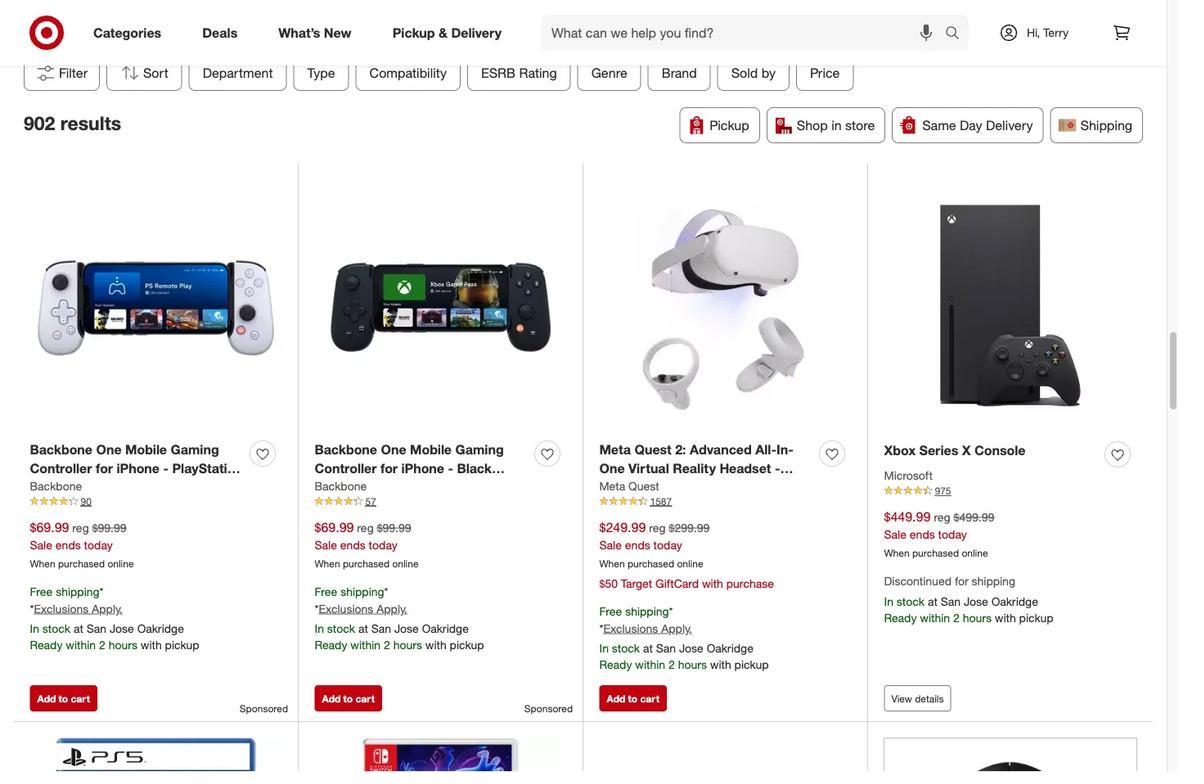 Task type: vqa. For each thing, say whether or not it's contained in the screenshot.
the find within score incredible black friday deals now save on top gifts & find new deals each week. start saving
no



Task type: describe. For each thing, give the bounding box(es) containing it.
add to cart button for backbone one mobile gaming controller for iphone - playstation edition - white (lightning)
[[30, 685, 97, 711]]

meta quest link
[[600, 478, 660, 494]]

2 horizontal spatial free
[[600, 604, 622, 618]]

reg for backbone one mobile gaming controller for iphone - playstation edition - white (lightning)
[[72, 521, 89, 535]]

department
[[203, 65, 273, 81]]

backbone one mobile gaming controller for iphone - black (lightning) link
[[315, 440, 528, 495]]

in-
[[777, 442, 794, 458]]

sponsored for backbone one mobile gaming controller for iphone - black (lightning)
[[525, 702, 573, 715]]

with inside $249.99 reg $299.99 sale ends today when purchased online $50 target giftcard with purchase
[[702, 576, 724, 590]]

mobile for black
[[410, 442, 452, 458]]

backbone for backbone one mobile gaming controller for iphone - black (lightning)
[[315, 442, 377, 458]]

deals link
[[188, 15, 258, 51]]

xbox
[[885, 442, 916, 458]]

redcard™ link
[[751, 0, 918, 19]]

pickup inside discontinued for shipping in stock at  san jose oakridge ready within 2 hours with pickup
[[1020, 610, 1054, 625]]

57
[[366, 495, 376, 507]]

iphone for playstation
[[117, 460, 160, 476]]

price button
[[797, 55, 854, 91]]

in
[[832, 117, 842, 133]]

console
[[975, 442, 1026, 458]]

sort
[[143, 65, 169, 81]]

when for xbox series x console
[[885, 547, 910, 559]]

department button
[[189, 55, 287, 91]]

purchased for backbone one mobile gaming controller for iphone - black (lightning)
[[343, 557, 390, 570]]

90
[[81, 495, 92, 507]]

playstation
[[172, 460, 243, 476]]

gaming for black
[[456, 442, 504, 458]]

in for exclusions apply. link for (lightning)
[[315, 621, 324, 635]]

microsoft
[[885, 468, 933, 483]]

shipping inside discontinued for shipping in stock at  san jose oakridge ready within 2 hours with pickup
[[972, 574, 1016, 588]]

esrb rating button
[[468, 55, 571, 91]]

$50
[[600, 576, 618, 590]]

for for (lightning)
[[381, 460, 398, 476]]

backbone one mobile gaming controller for iphone - playstation edition - white (lightning) link
[[30, 440, 244, 495]]

search
[[938, 26, 978, 42]]

type button
[[294, 55, 349, 91]]

x
[[963, 442, 971, 458]]

genre button
[[578, 55, 642, 91]]

reg for backbone one mobile gaming controller for iphone - black (lightning)
[[357, 521, 374, 535]]

shop in store
[[797, 117, 875, 133]]

san inside discontinued for shipping in stock at  san jose oakridge ready within 2 hours with pickup
[[941, 594, 961, 608]]

$99.99 for edition
[[92, 521, 127, 535]]

$69.99 reg $99.99 sale ends today when purchased online for (lightning)
[[315, 519, 419, 570]]

hours inside discontinued for shipping in stock at  san jose oakridge ready within 2 hours with pickup
[[963, 610, 992, 625]]

online for xbox series x console
[[962, 547, 989, 559]]

sold
[[732, 65, 758, 81]]

when for backbone one mobile gaming controller for iphone - black (lightning)
[[315, 557, 340, 570]]

meta for meta quest 2: advanced all-in- one virtual reality headset - 128gb
[[600, 442, 631, 458]]

terry
[[1044, 25, 1069, 40]]

online for backbone one mobile gaming controller for iphone - playstation edition - white (lightning)
[[108, 557, 134, 570]]

mobile for playstation
[[125, 442, 167, 458]]

categories link
[[79, 15, 182, 51]]

sold by button
[[718, 55, 790, 91]]

hi, terry
[[1027, 25, 1069, 40]]

backbone for backbone one mobile gaming controller for iphone - playstation edition - white (lightning)
[[30, 442, 93, 458]]

$69.99 for backbone one mobile gaming controller for iphone - black (lightning)
[[315, 519, 354, 535]]

discontinued
[[885, 574, 952, 588]]

add to cart for backbone one mobile gaming controller for iphone - black (lightning)
[[322, 692, 375, 704]]

in inside discontinued for shipping in stock at  san jose oakridge ready within 2 hours with pickup
[[885, 594, 894, 608]]

results
[[60, 112, 121, 135]]

add for backbone one mobile gaming controller for iphone - playstation edition - white (lightning)
[[37, 692, 56, 704]]

hi,
[[1027, 25, 1041, 40]]

delivery for pickup & delivery
[[451, 25, 502, 41]]

128gb
[[600, 479, 641, 495]]

$449.99
[[885, 509, 931, 525]]

within inside discontinued for shipping in stock at  san jose oakridge ready within 2 hours with pickup
[[920, 610, 951, 625]]

975
[[935, 485, 952, 497]]

genre
[[592, 65, 628, 81]]

type
[[308, 65, 335, 81]]

jose inside discontinued for shipping in stock at  san jose oakridge ready within 2 hours with pickup
[[964, 594, 989, 608]]

975 link
[[885, 484, 1138, 498]]

free shipping * * exclusions apply. in stock at  san jose oakridge ready within 2 hours with pickup for edition
[[30, 584, 199, 652]]

$99.99 for (lightning)
[[377, 521, 411, 535]]

2 horizontal spatial apply.
[[662, 621, 692, 635]]

advanced
[[690, 442, 752, 458]]

delivery for same day delivery
[[986, 117, 1034, 133]]

- inside meta quest 2: advanced all-in- one virtual reality headset - 128gb
[[775, 460, 781, 476]]

sale inside $249.99 reg $299.99 sale ends today when purchased online $50 target giftcard with purchase
[[600, 538, 622, 552]]

offers
[[652, 20, 683, 34]]

pickup for edition exclusions apply. link
[[165, 637, 199, 652]]

all-
[[756, 442, 777, 458]]

price
[[810, 65, 840, 81]]

to for meta quest 2: advanced all-in- one virtual reality headset - 128gb
[[628, 692, 638, 704]]

rating
[[520, 65, 557, 81]]

free shipping * * exclusions apply. in stock at  san jose oakridge ready within 2 hours with pickup for (lightning)
[[315, 584, 484, 652]]

1587 link
[[600, 494, 852, 509]]

today inside $249.99 reg $299.99 sale ends today when purchased online $50 target giftcard with purchase
[[654, 538, 683, 552]]

new
[[324, 25, 352, 41]]

add to cart button for meta quest 2: advanced all-in- one virtual reality headset - 128gb
[[600, 685, 667, 711]]

headset
[[720, 460, 772, 476]]

ready inside discontinued for shipping in stock at  san jose oakridge ready within 2 hours with pickup
[[885, 610, 917, 625]]

same day delivery button
[[892, 107, 1044, 143]]

backbone one mobile gaming controller for iphone - black (lightning)
[[315, 442, 504, 495]]

what's new
[[279, 25, 352, 41]]

shop
[[797, 117, 828, 133]]

search button
[[938, 15, 978, 54]]

view
[[892, 692, 913, 704]]

backbone for backbone link for edition
[[30, 479, 82, 493]]

sold by
[[732, 65, 776, 81]]

902
[[24, 112, 55, 135]]

pickup button
[[680, 107, 760, 143]]

brand button
[[648, 55, 711, 91]]

57 link
[[315, 494, 567, 509]]

series
[[920, 442, 959, 458]]

virtual
[[629, 460, 669, 476]]

90 link
[[30, 494, 282, 509]]

esrb rating
[[481, 65, 557, 81]]

backbone link for (lightning)
[[315, 478, 367, 494]]

free for (lightning)
[[315, 584, 337, 598]]

sale for xbox series x console
[[885, 527, 907, 542]]

brand
[[662, 65, 697, 81]]

add to cart for meta quest 2: advanced all-in- one virtual reality headset - 128gb
[[607, 692, 660, 704]]

target inside $249.99 reg $299.99 sale ends today when purchased online $50 target giftcard with purchase
[[621, 576, 653, 590]]

apply. for edition
[[92, 601, 123, 616]]

black
[[457, 460, 492, 476]]

controller for edition
[[30, 460, 92, 476]]

$499.99
[[954, 510, 995, 524]]

add for backbone one mobile gaming controller for iphone - black (lightning)
[[322, 692, 341, 704]]

reality
[[673, 460, 716, 476]]

same day delivery
[[923, 117, 1034, 133]]

online for backbone one mobile gaming controller for iphone - black (lightning)
[[392, 557, 419, 570]]

edition
[[30, 479, 73, 495]]

circle™
[[667, 3, 702, 18]]

2:
[[676, 442, 686, 458]]

ends inside $249.99 reg $299.99 sale ends today when purchased online $50 target giftcard with purchase
[[625, 538, 651, 552]]

- up 90 link
[[163, 460, 169, 476]]

shipping button
[[1051, 107, 1144, 143]]

pickup & delivery link
[[379, 15, 522, 51]]

$249.99
[[600, 519, 646, 535]]

$249.99 reg $299.99 sale ends today when purchased online $50 target giftcard with purchase
[[600, 519, 774, 590]]

in for the rightmost exclusions apply. link
[[600, 641, 609, 655]]

sale for backbone one mobile gaming controller for iphone - playstation edition - white (lightning)
[[30, 538, 52, 552]]

today for backbone one mobile gaming controller for iphone - black (lightning)
[[369, 538, 398, 552]]

meta quest 2: advanced all-in- one virtual reality headset - 128gb
[[600, 442, 794, 495]]

discontinued for shipping in stock at  san jose oakridge ready within 2 hours with pickup
[[885, 574, 1054, 625]]

to for backbone one mobile gaming controller for iphone - black (lightning)
[[344, 692, 353, 704]]

1587
[[650, 495, 672, 507]]



Task type: locate. For each thing, give the bounding box(es) containing it.
today down 57 at the bottom left of page
[[369, 538, 398, 552]]

reg down 975
[[934, 510, 951, 524]]

for inside backbone one mobile gaming controller for iphone - black (lightning)
[[381, 460, 398, 476]]

cart for meta quest 2: advanced all-in- one virtual reality headset - 128gb
[[641, 692, 660, 704]]

1 $69.99 reg $99.99 sale ends today when purchased online from the left
[[30, 519, 134, 570]]

2 add to cart from the left
[[322, 692, 375, 704]]

reg down '1587'
[[649, 521, 666, 535]]

delivery
[[451, 25, 502, 41], [986, 117, 1034, 133]]

view details button
[[885, 685, 952, 711]]

backbone one mobile gaming controller for iphone - playstation edition - white (lightning) image
[[30, 179, 282, 431], [30, 179, 282, 431]]

2 $99.99 from the left
[[377, 521, 411, 535]]

one for (lightning)
[[381, 442, 407, 458]]

gaming
[[171, 442, 219, 458], [456, 442, 504, 458]]

0 horizontal spatial free shipping * * exclusions apply. in stock at  san jose oakridge ready within 2 hours with pickup
[[30, 584, 199, 652]]

1 sponsored from the left
[[240, 702, 288, 715]]

1 iphone from the left
[[117, 460, 160, 476]]

1 to from the left
[[59, 692, 68, 704]]

1 vertical spatial quest
[[629, 479, 660, 493]]

$69.99 reg $99.99 sale ends today when purchased online for edition
[[30, 519, 134, 570]]

meta up $249.99
[[600, 479, 626, 493]]

online down 57 link in the bottom left of the page
[[392, 557, 419, 570]]

shipping
[[1081, 117, 1133, 133]]

(lightning) inside backbone one mobile gaming controller for iphone - black (lightning)
[[315, 479, 381, 495]]

902 results
[[24, 112, 121, 135]]

in
[[885, 594, 894, 608], [30, 621, 39, 635], [315, 621, 324, 635], [600, 641, 609, 655]]

store
[[846, 117, 875, 133]]

controller inside backbone one mobile gaming controller for iphone - black (lightning)
[[315, 460, 377, 476]]

reg inside $449.99 reg $499.99 sale ends today when purchased online
[[934, 510, 951, 524]]

redcard™
[[809, 3, 861, 18]]

1 horizontal spatial mobile
[[410, 442, 452, 458]]

controller
[[30, 460, 92, 476], [315, 460, 377, 476]]

one inside meta quest 2: advanced all-in- one virtual reality headset - 128gb
[[600, 460, 625, 476]]

purchased up giftcard
[[628, 557, 675, 570]]

ends for xbox series x console
[[910, 527, 935, 542]]

0 horizontal spatial mobile
[[125, 442, 167, 458]]

for inside backbone one mobile gaming controller for iphone - playstation edition - white (lightning)
[[96, 460, 113, 476]]

purchased
[[913, 547, 960, 559], [58, 557, 105, 570], [343, 557, 390, 570], [628, 557, 675, 570]]

meta for meta quest
[[600, 479, 626, 493]]

free for edition
[[30, 584, 53, 598]]

1 vertical spatial delivery
[[986, 117, 1034, 133]]

quest for meta quest 2: advanced all-in- one virtual reality headset - 128gb
[[635, 442, 672, 458]]

0 vertical spatial quest
[[635, 442, 672, 458]]

0 horizontal spatial controller
[[30, 460, 92, 476]]

purchased inside $249.99 reg $299.99 sale ends today when purchased online $50 target giftcard with purchase
[[628, 557, 675, 570]]

2 horizontal spatial one
[[600, 460, 625, 476]]

when
[[885, 547, 910, 559], [30, 557, 55, 570], [315, 557, 340, 570], [600, 557, 625, 570]]

$69.99 for backbone one mobile gaming controller for iphone - playstation edition - white (lightning)
[[30, 519, 69, 535]]

backbone link for edition
[[30, 478, 82, 494]]

ends down 57 at the bottom left of page
[[340, 538, 366, 552]]

0 horizontal spatial sponsored
[[240, 702, 288, 715]]

purchase
[[727, 576, 774, 590]]

1 horizontal spatial $69.99
[[315, 519, 354, 535]]

cart for backbone one mobile gaming controller for iphone - black (lightning)
[[356, 692, 375, 704]]

1 controller from the left
[[30, 460, 92, 476]]

online inside $449.99 reg $499.99 sale ends today when purchased online
[[962, 547, 989, 559]]

deals
[[202, 25, 238, 41]]

exclusions apply. link for (lightning)
[[319, 601, 408, 616]]

2 horizontal spatial exclusions apply. link
[[604, 621, 692, 635]]

2 horizontal spatial add to cart button
[[600, 685, 667, 711]]

$299.99
[[669, 521, 710, 535]]

ends down $249.99
[[625, 538, 651, 552]]

2 meta from the top
[[600, 479, 626, 493]]

today down $299.99
[[654, 538, 683, 552]]

backbone inside backbone one mobile gaming controller for iphone - black (lightning)
[[315, 442, 377, 458]]

0 vertical spatial pickup
[[393, 25, 435, 41]]

when inside $249.99 reg $299.99 sale ends today when purchased online $50 target giftcard with purchase
[[600, 557, 625, 570]]

2 $69.99 from the left
[[315, 519, 354, 535]]

iphone up 90 link
[[117, 460, 160, 476]]

categories
[[93, 25, 161, 41]]

when inside $449.99 reg $499.99 sale ends today when purchased online
[[885, 547, 910, 559]]

target up offers
[[632, 3, 664, 18]]

1 horizontal spatial pickup
[[710, 117, 750, 133]]

2 sponsored from the left
[[525, 702, 573, 715]]

today down 90
[[84, 538, 113, 552]]

online down $499.99
[[962, 547, 989, 559]]

purchased up discontinued
[[913, 547, 960, 559]]

quest down "virtual"
[[629, 479, 660, 493]]

one inside backbone one mobile gaming controller for iphone - black (lightning)
[[381, 442, 407, 458]]

free shipping * * exclusions apply. in stock at  san jose oakridge ready within 2 hours with pickup
[[30, 584, 199, 652], [315, 584, 484, 652], [600, 604, 769, 671]]

- left the "black"
[[448, 460, 454, 476]]

sort button
[[107, 55, 182, 91]]

iphone up 57 link in the bottom left of the page
[[402, 460, 445, 476]]

sponsored for backbone one mobile gaming controller for iphone - playstation edition - white (lightning)
[[240, 702, 288, 715]]

0 horizontal spatial (lightning)
[[125, 479, 191, 495]]

- inside backbone one mobile gaming controller for iphone - black (lightning)
[[448, 460, 454, 476]]

madden nfl 24 - playstation 5 image
[[30, 738, 282, 772], [30, 738, 282, 772]]

3 add from the left
[[607, 692, 626, 704]]

0 vertical spatial target
[[632, 3, 664, 18]]

pickup inside button
[[710, 117, 750, 133]]

sponsored
[[240, 702, 288, 715], [525, 702, 573, 715]]

1 add to cart from the left
[[37, 692, 90, 704]]

1 backbone link from the left
[[30, 478, 82, 494]]

controller for (lightning)
[[315, 460, 377, 476]]

details
[[915, 692, 944, 704]]

at
[[928, 594, 938, 608], [74, 621, 83, 635], [359, 621, 368, 635], [643, 641, 653, 655]]

giftcard
[[656, 576, 699, 590]]

$69.99 reg $99.99 sale ends today when purchased online down 90
[[30, 519, 134, 570]]

to
[[59, 692, 68, 704], [344, 692, 353, 704], [628, 692, 638, 704]]

1 horizontal spatial backbone link
[[315, 478, 367, 494]]

today for xbox series x console
[[939, 527, 967, 542]]

for inside discontinued for shipping in stock at  san jose oakridge ready within 2 hours with pickup
[[955, 574, 969, 588]]

online up giftcard
[[677, 557, 704, 570]]

apply. for (lightning)
[[377, 601, 408, 616]]

0 horizontal spatial $69.99
[[30, 519, 69, 535]]

add to cart for backbone one mobile gaming controller for iphone - playstation edition - white (lightning)
[[37, 692, 90, 704]]

2 horizontal spatial exclusions
[[604, 621, 658, 635]]

for for edition
[[96, 460, 113, 476]]

1 horizontal spatial $99.99
[[377, 521, 411, 535]]

what's new link
[[265, 15, 372, 51]]

meta quest 2: advanced all-in- one virtual reality headset - 128gb link
[[600, 440, 813, 495]]

$69.99 reg $99.99 sale ends today when purchased online down 57 at the bottom left of page
[[315, 519, 419, 570]]

compatibility
[[370, 65, 447, 81]]

shop in store button
[[767, 107, 886, 143]]

1 horizontal spatial sponsored
[[525, 702, 573, 715]]

online down 90 link
[[108, 557, 134, 570]]

one inside backbone one mobile gaming controller for iphone - playstation edition - white (lightning)
[[96, 442, 122, 458]]

for
[[96, 460, 113, 476], [381, 460, 398, 476], [955, 574, 969, 588]]

reg down 90
[[72, 521, 89, 535]]

today down $499.99
[[939, 527, 967, 542]]

1 horizontal spatial gaming
[[456, 442, 504, 458]]

san
[[941, 594, 961, 608], [87, 621, 107, 635], [371, 621, 391, 635], [656, 641, 676, 655]]

backbone link up 57 at the bottom left of page
[[315, 478, 367, 494]]

sale
[[885, 527, 907, 542], [30, 538, 52, 552], [315, 538, 337, 552], [600, 538, 622, 552]]

1 horizontal spatial (lightning)
[[315, 479, 381, 495]]

one up white
[[96, 442, 122, 458]]

hours
[[963, 610, 992, 625], [109, 637, 137, 652], [393, 637, 422, 652], [678, 657, 707, 671]]

at inside discontinued for shipping in stock at  san jose oakridge ready within 2 hours with pickup
[[928, 594, 938, 608]]

today for backbone one mobile gaming controller for iphone - playstation edition - white (lightning)
[[84, 538, 113, 552]]

purchased down 90
[[58, 557, 105, 570]]

stock inside discontinued for shipping in stock at  san jose oakridge ready within 2 hours with pickup
[[897, 594, 925, 608]]

2 gaming from the left
[[456, 442, 504, 458]]

1 horizontal spatial add
[[322, 692, 341, 704]]

iphone inside backbone one mobile gaming controller for iphone - playstation edition - white (lightning)
[[117, 460, 160, 476]]

filter button
[[24, 55, 100, 91]]

3 cart from the left
[[641, 692, 660, 704]]

2 iphone from the left
[[402, 460, 445, 476]]

ends down 90
[[55, 538, 81, 552]]

1 cart from the left
[[71, 692, 90, 704]]

pickup left &
[[393, 25, 435, 41]]

2 horizontal spatial for
[[955, 574, 969, 588]]

1 horizontal spatial add to cart button
[[315, 685, 382, 711]]

day
[[960, 117, 983, 133]]

2 mobile from the left
[[410, 442, 452, 458]]

1 horizontal spatial delivery
[[986, 117, 1034, 133]]

view details
[[892, 692, 944, 704]]

add to cart
[[37, 692, 90, 704], [322, 692, 375, 704], [607, 692, 660, 704]]

$69.99
[[30, 519, 69, 535], [315, 519, 354, 535]]

1 horizontal spatial cart
[[356, 692, 375, 704]]

0 horizontal spatial apply.
[[92, 601, 123, 616]]

0 horizontal spatial add to cart
[[37, 692, 90, 704]]

0 horizontal spatial pickup
[[393, 25, 435, 41]]

microsoft link
[[885, 467, 933, 484]]

white
[[86, 479, 122, 495]]

iphone inside backbone one mobile gaming controller for iphone - black (lightning)
[[402, 460, 445, 476]]

0 horizontal spatial $99.99
[[92, 521, 127, 535]]

logitech pro wireless gaming mouse for pc image
[[885, 738, 1138, 772], [885, 738, 1138, 772]]

0 horizontal spatial one
[[96, 442, 122, 458]]

2 to from the left
[[344, 692, 353, 704]]

exclusions apply. link for edition
[[34, 601, 123, 616]]

ends inside $449.99 reg $499.99 sale ends today when purchased online
[[910, 527, 935, 542]]

gaming up playstation
[[171, 442, 219, 458]]

one for edition
[[96, 442, 122, 458]]

1 $99.99 from the left
[[92, 521, 127, 535]]

2 horizontal spatial cart
[[641, 692, 660, 704]]

2 horizontal spatial free shipping * * exclusions apply. in stock at  san jose oakridge ready within 2 hours with pickup
[[600, 604, 769, 671]]

by
[[762, 65, 776, 81]]

pickup & delivery
[[393, 25, 502, 41]]

one up 128gb
[[600, 460, 625, 476]]

backbone inside backbone one mobile gaming controller for iphone - playstation edition - white (lightning)
[[30, 442, 93, 458]]

backbone link up 90
[[30, 478, 82, 494]]

2 (lightning) from the left
[[315, 479, 381, 495]]

0 horizontal spatial free
[[30, 584, 53, 598]]

ends down $449.99
[[910, 527, 935, 542]]

2 backbone link from the left
[[315, 478, 367, 494]]

delivery right &
[[451, 25, 502, 41]]

in for edition exclusions apply. link
[[30, 621, 39, 635]]

same
[[923, 117, 957, 133]]

- left white
[[77, 479, 82, 495]]

1 horizontal spatial exclusions apply. link
[[319, 601, 408, 616]]

add for meta quest 2: advanced all-in- one virtual reality headset - 128gb
[[607, 692, 626, 704]]

1 horizontal spatial free
[[315, 584, 337, 598]]

delivery inside button
[[986, 117, 1034, 133]]

gaming for playstation
[[171, 442, 219, 458]]

1 horizontal spatial exclusions
[[319, 601, 374, 616]]

controller up edition
[[30, 460, 92, 476]]

gaming inside backbone one mobile gaming controller for iphone - playstation edition - white (lightning)
[[171, 442, 219, 458]]

pickup for pickup
[[710, 117, 750, 133]]

0 horizontal spatial to
[[59, 692, 68, 704]]

exclusions
[[34, 601, 89, 616], [319, 601, 374, 616], [604, 621, 658, 635]]

xbox series x console
[[885, 442, 1026, 458]]

mobile up 90 link
[[125, 442, 167, 458]]

$99.99 down white
[[92, 521, 127, 535]]

1 horizontal spatial one
[[381, 442, 407, 458]]

2 horizontal spatial to
[[628, 692, 638, 704]]

pickup for exclusions apply. link for (lightning)
[[450, 637, 484, 652]]

3 to from the left
[[628, 692, 638, 704]]

backbone one mobile gaming controller for iphone - playstation edition - white (lightning)
[[30, 442, 243, 495]]

2 inside discontinued for shipping in stock at  san jose oakridge ready within 2 hours with pickup
[[954, 610, 960, 625]]

online inside $249.99 reg $299.99 sale ends today when purchased online $50 target giftcard with purchase
[[677, 557, 704, 570]]

for up white
[[96, 460, 113, 476]]

0 horizontal spatial delivery
[[451, 25, 502, 41]]

with
[[702, 576, 724, 590], [995, 610, 1017, 625], [141, 637, 162, 652], [426, 637, 447, 652], [710, 657, 732, 671]]

meta up 128gb
[[600, 442, 631, 458]]

reg
[[934, 510, 951, 524], [72, 521, 89, 535], [357, 521, 374, 535], [649, 521, 666, 535]]

purchased inside $449.99 reg $499.99 sale ends today when purchased online
[[913, 547, 960, 559]]

oakridge
[[992, 594, 1039, 608], [137, 621, 184, 635], [422, 621, 469, 635], [707, 641, 754, 655]]

0 vertical spatial delivery
[[451, 25, 502, 41]]

1 vertical spatial pickup
[[710, 117, 750, 133]]

0 horizontal spatial iphone
[[117, 460, 160, 476]]

0 horizontal spatial add
[[37, 692, 56, 704]]

1 add from the left
[[37, 692, 56, 704]]

$69.99 reg $99.99 sale ends today when purchased online
[[30, 519, 134, 570], [315, 519, 419, 570]]

what's
[[279, 25, 320, 41]]

quest up "virtual"
[[635, 442, 672, 458]]

delivery right the day
[[986, 117, 1034, 133]]

reg inside $249.99 reg $299.99 sale ends today when purchased online $50 target giftcard with purchase
[[649, 521, 666, 535]]

What can we help you find? suggestions appear below search field
[[542, 15, 950, 51]]

within
[[920, 610, 951, 625], [66, 637, 96, 652], [351, 637, 381, 652], [636, 657, 666, 671]]

$99.99 down 57 link in the bottom left of the page
[[377, 521, 411, 535]]

add
[[37, 692, 56, 704], [322, 692, 341, 704], [607, 692, 626, 704]]

pickup down sold
[[710, 117, 750, 133]]

meta quest 2: advanced all-in-one virtual reality headset - 128gb image
[[600, 179, 852, 431], [600, 179, 852, 431]]

0 horizontal spatial gaming
[[171, 442, 219, 458]]

purchased for xbox series x console
[[913, 547, 960, 559]]

controller inside backbone one mobile gaming controller for iphone - playstation edition - white (lightning)
[[30, 460, 92, 476]]

1 horizontal spatial iphone
[[402, 460, 445, 476]]

1 horizontal spatial free shipping * * exclusions apply. in stock at  san jose oakridge ready within 2 hours with pickup
[[315, 584, 484, 652]]

1 horizontal spatial add to cart
[[322, 692, 375, 704]]

mobile inside backbone one mobile gaming controller for iphone - playstation edition - white (lightning)
[[125, 442, 167, 458]]

purchased for backbone one mobile gaming controller for iphone - playstation edition - white (lightning)
[[58, 557, 105, 570]]

compatibility button
[[356, 55, 461, 91]]

today inside $449.99 reg $499.99 sale ends today when purchased online
[[939, 527, 967, 542]]

1 horizontal spatial apply.
[[377, 601, 408, 616]]

gaming up the "black"
[[456, 442, 504, 458]]

0 horizontal spatial for
[[96, 460, 113, 476]]

add to cart button for backbone one mobile gaming controller for iphone - black (lightning)
[[315, 685, 382, 711]]

reg down 57 at the bottom left of page
[[357, 521, 374, 535]]

ready
[[885, 610, 917, 625], [30, 637, 63, 652], [315, 637, 347, 652], [600, 657, 632, 671]]

when for backbone one mobile gaming controller for iphone - playstation edition - white (lightning)
[[30, 557, 55, 570]]

backbone for (lightning) backbone link
[[315, 479, 367, 493]]

one up 57 link in the bottom left of the page
[[381, 442, 407, 458]]

shipping
[[972, 574, 1016, 588], [56, 584, 100, 598], [341, 584, 384, 598], [626, 604, 669, 618]]

exclusions for (lightning)
[[319, 601, 374, 616]]

1 add to cart button from the left
[[30, 685, 97, 711]]

1 gaming from the left
[[171, 442, 219, 458]]

1 (lightning) from the left
[[125, 479, 191, 495]]

1 mobile from the left
[[125, 442, 167, 458]]

sale inside $449.99 reg $499.99 sale ends today when purchased online
[[885, 527, 907, 542]]

&
[[439, 25, 448, 41]]

$449.99 reg $499.99 sale ends today when purchased online
[[885, 509, 995, 559]]

reg for xbox series x console
[[934, 510, 951, 524]]

2 horizontal spatial add to cart
[[607, 692, 660, 704]]

filter
[[59, 65, 88, 81]]

iphone for black
[[402, 460, 445, 476]]

to for backbone one mobile gaming controller for iphone - playstation edition - white (lightning)
[[59, 692, 68, 704]]

stock
[[897, 594, 925, 608], [42, 621, 70, 635], [327, 621, 355, 635], [612, 641, 640, 655]]

0 horizontal spatial add to cart button
[[30, 685, 97, 711]]

iphone
[[117, 460, 160, 476], [402, 460, 445, 476]]

1 $69.99 from the left
[[30, 519, 69, 535]]

0 horizontal spatial exclusions apply. link
[[34, 601, 123, 616]]

controller up 57 at the bottom left of page
[[315, 460, 377, 476]]

0 horizontal spatial backbone link
[[30, 478, 82, 494]]

0 horizontal spatial cart
[[71, 692, 90, 704]]

with inside discontinued for shipping in stock at  san jose oakridge ready within 2 hours with pickup
[[995, 610, 1017, 625]]

ends for backbone one mobile gaming controller for iphone - black (lightning)
[[340, 538, 366, 552]]

quest for meta quest
[[629, 479, 660, 493]]

2 cart from the left
[[356, 692, 375, 704]]

sale for backbone one mobile gaming controller for iphone - black (lightning)
[[315, 538, 337, 552]]

2 add to cart button from the left
[[315, 685, 382, 711]]

for up 57 link in the bottom left of the page
[[381, 460, 398, 476]]

1 vertical spatial target
[[621, 576, 653, 590]]

1 horizontal spatial for
[[381, 460, 398, 476]]

pickup for pickup & delivery
[[393, 25, 435, 41]]

1 horizontal spatial controller
[[315, 460, 377, 476]]

2 horizontal spatial add
[[607, 692, 626, 704]]

1 vertical spatial meta
[[600, 479, 626, 493]]

0 horizontal spatial exclusions
[[34, 601, 89, 616]]

xbox series x console image
[[885, 179, 1138, 432], [885, 179, 1138, 432]]

mobile up 57 link in the bottom left of the page
[[410, 442, 452, 458]]

backbone one mobile gaming controller for iphone - black (lightning) image
[[315, 179, 567, 431], [315, 179, 567, 431]]

target circle™ offers
[[632, 3, 702, 34]]

(lightning)
[[125, 479, 191, 495], [315, 479, 381, 495]]

exclusions for edition
[[34, 601, 89, 616]]

2 add from the left
[[322, 692, 341, 704]]

for right discontinued
[[955, 574, 969, 588]]

0 horizontal spatial $69.99 reg $99.99 sale ends today when purchased online
[[30, 519, 134, 570]]

- down in-
[[775, 460, 781, 476]]

meta
[[600, 442, 631, 458], [600, 479, 626, 493]]

1 meta from the top
[[600, 442, 631, 458]]

quest inside meta quest 2: advanced all-in- one virtual reality headset - 128gb
[[635, 442, 672, 458]]

purchased down 57 at the bottom left of page
[[343, 557, 390, 570]]

mario + rabbids: sparks of hope - nintendo switch image
[[315, 738, 567, 772], [315, 738, 567, 772]]

target right $50
[[621, 576, 653, 590]]

0 vertical spatial meta
[[600, 442, 631, 458]]

pickup
[[393, 25, 435, 41], [710, 117, 750, 133]]

3 add to cart from the left
[[607, 692, 660, 704]]

3 add to cart button from the left
[[600, 685, 667, 711]]

1 horizontal spatial $69.99 reg $99.99 sale ends today when purchased online
[[315, 519, 419, 570]]

mobile inside backbone one mobile gaming controller for iphone - black (lightning)
[[410, 442, 452, 458]]

meta inside meta quest 2: advanced all-in- one virtual reality headset - 128gb
[[600, 442, 631, 458]]

1 horizontal spatial to
[[344, 692, 353, 704]]

target
[[632, 3, 664, 18], [621, 576, 653, 590]]

ends for backbone one mobile gaming controller for iphone - playstation edition - white (lightning)
[[55, 538, 81, 552]]

ends
[[910, 527, 935, 542], [55, 538, 81, 552], [340, 538, 366, 552], [625, 538, 651, 552]]

target inside target circle™ offers
[[632, 3, 664, 18]]

pickup for the rightmost exclusions apply. link
[[735, 657, 769, 671]]

oakridge inside discontinued for shipping in stock at  san jose oakridge ready within 2 hours with pickup
[[992, 594, 1039, 608]]

2 controller from the left
[[315, 460, 377, 476]]

one
[[96, 442, 122, 458], [381, 442, 407, 458], [600, 460, 625, 476]]

cart for backbone one mobile gaming controller for iphone - playstation edition - white (lightning)
[[71, 692, 90, 704]]

(lightning) inside backbone one mobile gaming controller for iphone - playstation edition - white (lightning)
[[125, 479, 191, 495]]

gaming inside backbone one mobile gaming controller for iphone - black (lightning)
[[456, 442, 504, 458]]

2 $69.99 reg $99.99 sale ends today when purchased online from the left
[[315, 519, 419, 570]]



